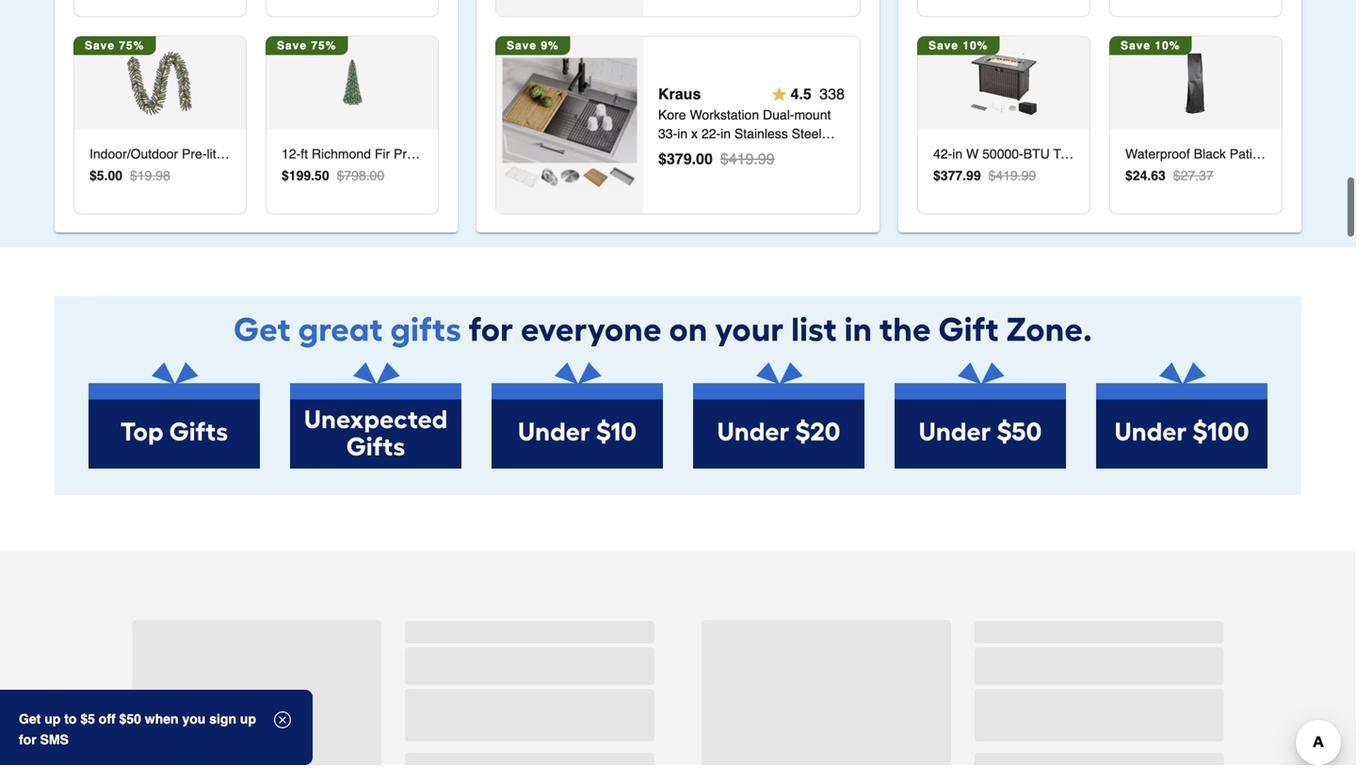 Task type: locate. For each thing, give the bounding box(es) containing it.
1 horizontal spatial holiday decorations image
[[317, 48, 387, 118]]

22-
[[702, 126, 721, 141]]

99
[[967, 168, 981, 183]]

2 10% from the left
[[1155, 39, 1181, 52]]

0 horizontal spatial holiday decorations image
[[125, 48, 195, 118]]

1 vertical spatial workstation
[[774, 145, 843, 160]]

in
[[678, 126, 688, 141], [721, 126, 731, 141]]

$ left 50
[[282, 168, 289, 183]]

2 save 10% from the left
[[1121, 39, 1181, 52]]

2 save 75% from the left
[[277, 39, 337, 52]]

5 save from the left
[[1121, 39, 1151, 52]]

1 in from the left
[[678, 126, 688, 141]]

00 for 379
[[696, 150, 713, 168]]

0 horizontal spatial save 10%
[[929, 39, 989, 52]]

workstation down steel
[[774, 145, 843, 160]]

1 horizontal spatial 10%
[[1155, 39, 1181, 52]]

save 9%
[[507, 39, 559, 52]]

save for $ 24 . 63 $27.37
[[1121, 39, 1151, 52]]

1 save from the left
[[85, 39, 115, 52]]

$ 24 . 63 $27.37
[[1126, 168, 1214, 183]]

4.5 338
[[791, 85, 845, 102]]

1 horizontal spatial fire pits & outdoor heating image
[[1162, 48, 1232, 118]]

up
[[44, 712, 61, 727], [240, 712, 256, 727]]

$ left 63
[[1126, 168, 1133, 183]]

2 up from the left
[[240, 712, 256, 727]]

10% for 63
[[1155, 39, 1181, 52]]

up right sign
[[240, 712, 256, 727]]

10% for 99
[[963, 39, 989, 52]]

. for 5
[[104, 168, 108, 183]]

1 save 75% from the left
[[85, 39, 145, 52]]

1 holiday decorations image from the left
[[125, 48, 195, 118]]

kitchen
[[659, 164, 703, 179]]

up left to
[[44, 712, 61, 727]]

hole
[[743, 145, 770, 160]]

75%
[[119, 39, 145, 52], [311, 39, 337, 52]]

$419.99 right 99 at top
[[989, 168, 1037, 183]]

workstation up 22-
[[690, 107, 760, 122]]

$ left 99 at top
[[934, 168, 941, 183]]

.
[[692, 150, 696, 168], [104, 168, 108, 183], [311, 168, 315, 183], [963, 168, 967, 183], [1148, 168, 1152, 183]]

0 horizontal spatial workstation
[[690, 107, 760, 122]]

$
[[659, 150, 667, 168], [90, 168, 97, 183], [282, 168, 289, 183], [934, 168, 941, 183], [1126, 168, 1133, 183]]

$419.99
[[721, 150, 775, 168], [989, 168, 1037, 183]]

10%
[[963, 39, 989, 52], [1155, 39, 1181, 52]]

338
[[820, 85, 845, 102]]

00 for 5
[[108, 168, 123, 183]]

$798.00
[[337, 168, 385, 183]]

under 50 dollars. image
[[895, 363, 1067, 469]]

1 horizontal spatial $419.99
[[989, 168, 1037, 183]]

2 fire pits & outdoor heating image from the left
[[1162, 48, 1232, 118]]

unexpected gifts. image
[[290, 363, 462, 469]]

save 10% for 377
[[929, 39, 989, 52]]

off
[[99, 712, 116, 727]]

0 horizontal spatial 75%
[[119, 39, 145, 52]]

1 horizontal spatial 75%
[[311, 39, 337, 52]]

0 horizontal spatial 00
[[108, 168, 123, 183]]

$ 199 . 50 $798.00
[[282, 168, 385, 183]]

50
[[315, 168, 329, 183]]

$419.99 down stainless
[[721, 150, 775, 168]]

you
[[182, 712, 206, 727]]

4 save from the left
[[929, 39, 959, 52]]

holiday decorations image for $19.98
[[125, 48, 195, 118]]

0 horizontal spatial 10%
[[963, 39, 989, 52]]

for
[[19, 733, 36, 748]]

00 right 379
[[696, 150, 713, 168]]

save for $ 5 . 00 $19.98
[[85, 39, 115, 52]]

0 vertical spatial workstation
[[690, 107, 760, 122]]

get great gifts for everyone on your list in the gift zone. image
[[55, 297, 1302, 363]]

1 10% from the left
[[963, 39, 989, 52]]

sms
[[40, 733, 69, 748]]

x
[[692, 126, 698, 141]]

75% for 50
[[311, 39, 337, 52]]

0 horizontal spatial $419.99
[[721, 150, 775, 168]]

$19.98
[[130, 168, 170, 183]]

00
[[696, 150, 713, 168], [108, 168, 123, 183]]

fire pits & outdoor heating image for $419.99
[[969, 48, 1039, 118]]

1 horizontal spatial save 75%
[[277, 39, 337, 52]]

save for $ 199 . 50 $798.00
[[277, 39, 307, 52]]

0 vertical spatial $419.99
[[721, 150, 775, 168]]

1 vertical spatial 00
[[108, 168, 123, 183]]

save 75% for 00
[[85, 39, 145, 52]]

holiday decorations image up $798.00 at the top
[[317, 48, 387, 118]]

$ for 24
[[1126, 168, 1133, 183]]

1 horizontal spatial up
[[240, 712, 256, 727]]

kraus
[[659, 85, 701, 102]]

workstation
[[690, 107, 760, 122], [774, 145, 843, 160]]

dual-
[[763, 107, 795, 122]]

1 fire pits & outdoor heating image from the left
[[969, 48, 1039, 118]]

0 horizontal spatial in
[[678, 126, 688, 141]]

to
[[64, 712, 77, 727]]

$ down 33-
[[659, 150, 667, 168]]

rating filled image
[[772, 86, 787, 102]]

$50
[[119, 712, 141, 727]]

$419.99 for $ 379 . 00 $419.99
[[721, 150, 775, 168]]

save 75%
[[85, 39, 145, 52], [277, 39, 337, 52]]

2 holiday decorations image from the left
[[317, 48, 387, 118]]

holiday decorations image up $19.98
[[125, 48, 195, 118]]

2 save from the left
[[277, 39, 307, 52]]

0 horizontal spatial up
[[44, 712, 61, 727]]

when
[[145, 712, 179, 727]]

1 save 10% from the left
[[929, 39, 989, 52]]

1 horizontal spatial 00
[[696, 150, 713, 168]]

1 horizontal spatial in
[[721, 126, 731, 141]]

in left x
[[678, 126, 688, 141]]

0 horizontal spatial save 75%
[[85, 39, 145, 52]]

1 horizontal spatial save 10%
[[1121, 39, 1181, 52]]

save
[[85, 39, 115, 52], [277, 39, 307, 52], [507, 39, 537, 52], [929, 39, 959, 52], [1121, 39, 1151, 52]]

$ for 377
[[934, 168, 941, 183]]

00 right 5
[[108, 168, 123, 183]]

save 75% for 50
[[277, 39, 337, 52]]

$ for 199
[[282, 168, 289, 183]]

1 vertical spatial $419.99
[[989, 168, 1037, 183]]

$ left $19.98
[[90, 168, 97, 183]]

. for 377
[[963, 168, 967, 183]]

2 75% from the left
[[311, 39, 337, 52]]

mount
[[795, 107, 831, 122]]

4.5
[[791, 85, 812, 102]]

save 10%
[[929, 39, 989, 52], [1121, 39, 1181, 52]]

1 75% from the left
[[119, 39, 145, 52]]

fire pits & outdoor heating image
[[969, 48, 1039, 118], [1162, 48, 1232, 118]]

0 vertical spatial 00
[[696, 150, 713, 168]]

get up to $5 off $50 when you sign up for sms
[[19, 712, 256, 748]]

in up the 2-
[[721, 126, 731, 141]]

0 horizontal spatial fire pits & outdoor heating image
[[969, 48, 1039, 118]]

9%
[[541, 39, 559, 52]]

holiday decorations image
[[125, 48, 195, 118], [317, 48, 387, 118]]



Task type: describe. For each thing, give the bounding box(es) containing it.
under 20 dollars. image
[[693, 363, 865, 469]]

stainless
[[735, 126, 788, 141]]

. for 379
[[692, 150, 696, 168]]

. for 24
[[1148, 168, 1152, 183]]

kore
[[659, 107, 686, 122]]

$5
[[80, 712, 95, 727]]

under 10 dollars. image
[[492, 363, 663, 469]]

single
[[659, 145, 695, 160]]

379
[[667, 150, 692, 168]]

bowl
[[699, 145, 727, 160]]

holiday decorations image for $798.00
[[317, 48, 387, 118]]

$419.99 for $ 377 . 99 $419.99
[[989, 168, 1037, 183]]

get
[[19, 712, 41, 727]]

$ 5 . 00 $19.98
[[90, 168, 170, 183]]

$ for 5
[[90, 168, 97, 183]]

. for 199
[[311, 168, 315, 183]]

377
[[941, 168, 963, 183]]

top gifts. image
[[89, 363, 260, 469]]

sign
[[209, 712, 237, 727]]

75% for 00
[[119, 39, 145, 52]]

fire pits & outdoor heating image for $27.37
[[1162, 48, 1232, 118]]

under 100 dollars. image
[[1097, 363, 1268, 469]]

steel
[[792, 126, 822, 141]]

63
[[1152, 168, 1166, 183]]

$ 377 . 99 $419.99
[[934, 168, 1037, 183]]

save 10% for 24
[[1121, 39, 1181, 52]]

$27.37
[[1174, 168, 1214, 183]]

5
[[97, 168, 104, 183]]

199
[[289, 168, 311, 183]]

3 save from the left
[[507, 39, 537, 52]]

kitchen image
[[502, 58, 638, 193]]

save for $ 377 . 99 $419.99
[[929, 39, 959, 52]]

1 horizontal spatial workstation
[[774, 145, 843, 160]]

kore workstation dual-mount 33-in x 22-in stainless steel single bowl 2-hole workstation kitchen sink
[[659, 107, 843, 179]]

24
[[1133, 168, 1148, 183]]

$ 379 . 00 $419.99
[[659, 150, 775, 168]]

33-
[[659, 126, 678, 141]]

$ for 379
[[659, 150, 667, 168]]

2 in from the left
[[721, 126, 731, 141]]

1 up from the left
[[44, 712, 61, 727]]

2-
[[731, 145, 743, 160]]

sink
[[706, 164, 732, 179]]



Task type: vqa. For each thing, say whether or not it's contained in the screenshot.
"up" to the left
yes



